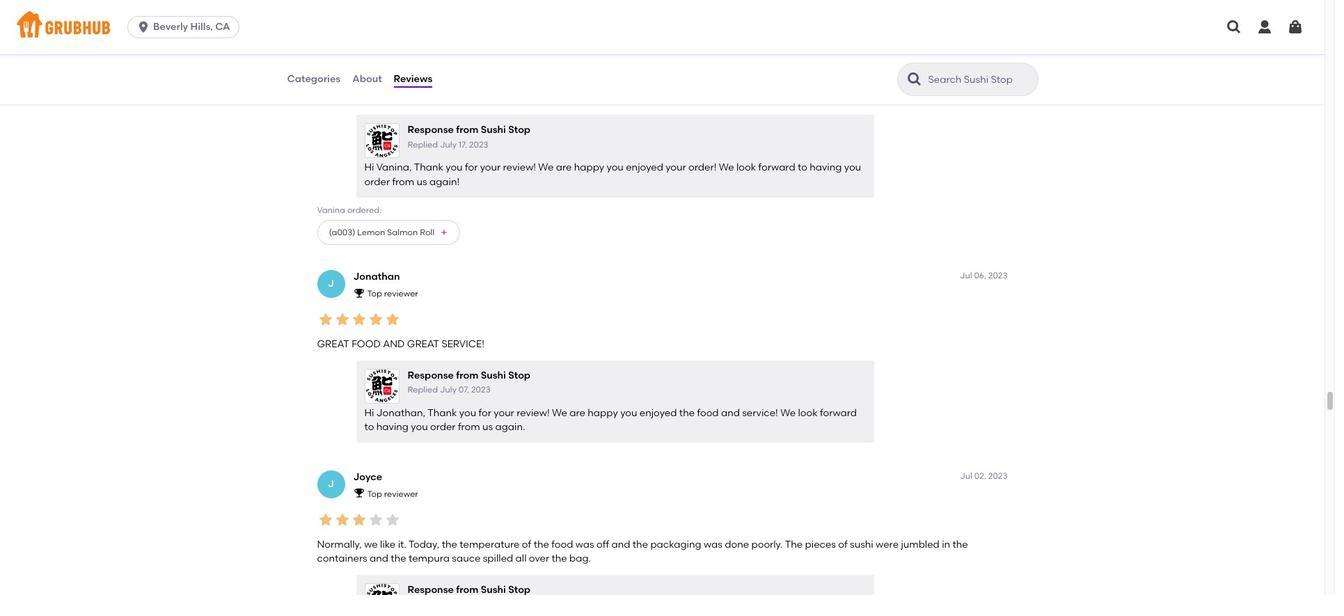 Task type: locate. For each thing, give the bounding box(es) containing it.
svg image
[[1226, 19, 1243, 36], [1257, 19, 1274, 36], [1287, 19, 1304, 36], [137, 20, 150, 34]]

2 vertical spatial and
[[370, 553, 389, 565]]

3 top reviewer from the top
[[367, 489, 418, 499]]

stop for from
[[508, 369, 531, 381]]

review! down response from sushi stop replied july 17, 2023
[[503, 162, 536, 174]]

1 horizontal spatial having
[[810, 162, 842, 174]]

j left joyce at the left of the page
[[328, 478, 334, 490]]

replied inside response from sushi stop replied july 07, 2023
[[408, 385, 438, 395]]

1 vertical spatial top reviewer
[[367, 289, 418, 299]]

look
[[737, 162, 756, 174], [798, 407, 818, 419]]

great left food
[[317, 339, 349, 350]]

thank
[[414, 162, 443, 174], [428, 407, 457, 419]]

response up vanina,
[[408, 124, 454, 136]]

from up 07,
[[456, 369, 479, 381]]

06,
[[974, 271, 987, 281]]

your inside hi jonathan, thank you for your review! we are happy you enjoyed the food and service! we look forward to having you order from us again.
[[494, 407, 514, 419]]

2 replied from the top
[[408, 385, 438, 395]]

0 vertical spatial and
[[721, 407, 740, 419]]

happy inside hi vanina, thank you for your review! we are happy you enjoyed your order! we look forward to having you order from us again!
[[574, 162, 605, 174]]

0 vertical spatial for
[[465, 162, 478, 174]]

response down great food and great service!
[[408, 369, 454, 381]]

1 jul from the top
[[960, 271, 972, 281]]

happy inside hi jonathan, thank you for your review! we are happy you enjoyed the food and service! we look forward to having you order from us again.
[[588, 407, 618, 419]]

0 vertical spatial hi
[[365, 162, 374, 174]]

0 horizontal spatial for
[[465, 162, 478, 174]]

we
[[539, 162, 554, 174], [719, 162, 734, 174], [552, 407, 567, 419], [781, 407, 796, 419]]

1 horizontal spatial for
[[479, 407, 492, 419]]

response from sushi stop replied july 17, 2023
[[408, 124, 531, 150]]

0 horizontal spatial look
[[737, 162, 756, 174]]

1 horizontal spatial forward
[[820, 407, 857, 419]]

1 vertical spatial thank
[[428, 407, 457, 419]]

2 horizontal spatial and
[[721, 407, 740, 419]]

replied
[[408, 140, 438, 150], [408, 385, 438, 395]]

3 top from the top
[[367, 489, 382, 499]]

1 vertical spatial order
[[430, 421, 456, 433]]

replied for vanina,
[[408, 140, 438, 150]]

jonathan,
[[377, 407, 426, 419]]

1 vertical spatial and
[[612, 539, 630, 551]]

0 vertical spatial replied
[[408, 140, 438, 150]]

1 great from the left
[[317, 339, 349, 350]]

stop inside response from sushi stop replied july 17, 2023
[[508, 124, 531, 136]]

1 vertical spatial top
[[367, 289, 382, 299]]

1 stop from the top
[[508, 124, 531, 136]]

review! inside hi jonathan, thank you for your review! we are happy you enjoyed the food and service! we look forward to having you order from us again.
[[517, 407, 550, 419]]

are inside hi vanina, thank you for your review! we are happy you enjoyed your order! we look forward to having you order from us again!
[[556, 162, 572, 174]]

was up bag.
[[576, 539, 594, 551]]

0 vertical spatial us
[[417, 176, 427, 188]]

top for joyce
[[367, 489, 382, 499]]

0 vertical spatial look
[[737, 162, 756, 174]]

sushi stop logo image for vanina,
[[366, 125, 398, 157]]

enjoyed inside hi vanina, thank you for your review! we are happy you enjoyed your order! we look forward to having you order from us again!
[[626, 162, 664, 174]]

thank inside hi vanina, thank you for your review! we are happy you enjoyed your order! we look forward to having you order from us again!
[[414, 162, 443, 174]]

reviewer for jonathan
[[384, 289, 418, 299]]

us left again.
[[483, 421, 493, 433]]

2023 right 17,
[[469, 140, 489, 150]]

sushi stop logo image up vanina,
[[366, 125, 398, 157]]

1 hi from the top
[[365, 162, 374, 174]]

3 trophy icon image from the top
[[353, 488, 365, 499]]

j left jonathan
[[328, 278, 334, 290]]

0 horizontal spatial us
[[417, 176, 427, 188]]

1 vertical spatial review!
[[517, 407, 550, 419]]

1 trophy icon image from the top
[[353, 42, 365, 53]]

1 vertical spatial to
[[365, 421, 374, 433]]

0 vertical spatial to
[[798, 162, 808, 174]]

0 vertical spatial response
[[408, 124, 454, 136]]

response
[[408, 124, 454, 136], [408, 369, 454, 381]]

2 top reviewer from the top
[[367, 289, 418, 299]]

lemon
[[357, 228, 385, 237]]

vanina,
[[376, 162, 412, 174]]

salmon
[[387, 228, 418, 237]]

j for jonathan
[[328, 278, 334, 290]]

stop
[[508, 124, 531, 136], [508, 369, 531, 381]]

trophy icon image right v
[[353, 42, 365, 53]]

reviewer for v
[[384, 44, 418, 54]]

2 sushi from the top
[[481, 369, 506, 381]]

1 july from the top
[[440, 140, 457, 150]]

2 great from the left
[[407, 339, 439, 350]]

for inside hi vanina, thank you for your review! we are happy you enjoyed your order! we look forward to having you order from us again!
[[465, 162, 478, 174]]

0 vertical spatial reviewer
[[384, 44, 418, 54]]

us left again!
[[417, 176, 427, 188]]

response inside response from sushi stop replied july 07, 2023
[[408, 369, 454, 381]]

great
[[317, 339, 349, 350], [407, 339, 439, 350]]

trophy icon image for jonathan
[[353, 287, 365, 298]]

1 vertical spatial food
[[552, 539, 573, 551]]

reviews
[[394, 73, 433, 85]]

forward
[[759, 162, 796, 174], [820, 407, 857, 419]]

0 horizontal spatial having
[[377, 421, 409, 433]]

are
[[556, 162, 572, 174], [570, 407, 586, 419]]

us
[[417, 176, 427, 188], [483, 421, 493, 433]]

0 vertical spatial j
[[328, 278, 334, 290]]

to
[[798, 162, 808, 174], [365, 421, 374, 433]]

17,
[[459, 140, 467, 150]]

2 was from the left
[[704, 539, 723, 551]]

1 vertical spatial stop
[[508, 369, 531, 381]]

1 vertical spatial j
[[328, 478, 334, 490]]

0 horizontal spatial of
[[522, 539, 531, 551]]

1 vertical spatial forward
[[820, 407, 857, 419]]

1 vertical spatial having
[[377, 421, 409, 433]]

0 vertical spatial trophy icon image
[[353, 42, 365, 53]]

3 reviewer from the top
[[384, 489, 418, 499]]

reviewer down jonathan
[[384, 289, 418, 299]]

reviewer up the it.
[[384, 489, 418, 499]]

2 stop from the top
[[508, 369, 531, 381]]

your down response from sushi stop replied july 17, 2023
[[480, 162, 501, 174]]

of
[[522, 539, 531, 551], [839, 539, 848, 551]]

1 vertical spatial hi
[[365, 407, 374, 419]]

hi inside hi jonathan, thank you for your review! we are happy you enjoyed the food and service! we look forward to having you order from us again.
[[365, 407, 374, 419]]

having inside hi jonathan, thank you for your review! we are happy you enjoyed the food and service! we look forward to having you order from us again.
[[377, 421, 409, 433]]

0 horizontal spatial was
[[576, 539, 594, 551]]

1 vertical spatial july
[[440, 385, 457, 395]]

from inside response from sushi stop replied july 17, 2023
[[456, 124, 479, 136]]

2 vertical spatial reviewer
[[384, 489, 418, 499]]

1 vertical spatial enjoyed
[[640, 407, 677, 419]]

1 horizontal spatial of
[[839, 539, 848, 551]]

packaging
[[651, 539, 702, 551]]

1 vertical spatial sushi
[[481, 369, 506, 381]]

sushi stop logo image up jonathan,
[[366, 370, 398, 403]]

0 vertical spatial enjoyed
[[626, 162, 664, 174]]

jul 06, 2023
[[960, 271, 1008, 281]]

0 vertical spatial forward
[[759, 162, 796, 174]]

1 horizontal spatial was
[[704, 539, 723, 551]]

order down response from sushi stop replied july 07, 2023
[[430, 421, 456, 433]]

1 vertical spatial jul
[[960, 471, 973, 481]]

sushi stop logo image down like
[[366, 584, 398, 595]]

2 reviewer from the top
[[384, 289, 418, 299]]

and right off
[[612, 539, 630, 551]]

0 vertical spatial review!
[[503, 162, 536, 174]]

star icon image
[[317, 66, 334, 83], [334, 66, 351, 83], [351, 66, 367, 83], [367, 66, 384, 83], [384, 66, 401, 83], [317, 311, 334, 328], [334, 311, 351, 328], [351, 311, 367, 328], [367, 311, 384, 328], [384, 311, 401, 328], [317, 512, 334, 528], [334, 512, 351, 528], [351, 512, 367, 528], [367, 512, 384, 528], [384, 512, 401, 528]]

look inside hi vanina, thank you for your review! we are happy you enjoyed your order! we look forward to having you order from us again!
[[737, 162, 756, 174]]

v
[[328, 33, 334, 45]]

having
[[810, 162, 842, 174], [377, 421, 409, 433]]

for inside hi jonathan, thank you for your review! we are happy you enjoyed the food and service! we look forward to having you order from us again.
[[479, 407, 492, 419]]

us inside hi jonathan, thank you for your review! we are happy you enjoyed the food and service! we look forward to having you order from us again.
[[483, 421, 493, 433]]

1 vertical spatial replied
[[408, 385, 438, 395]]

and inside hi jonathan, thank you for your review! we are happy you enjoyed the food and service! we look forward to having you order from us again.
[[721, 407, 740, 419]]

replied inside response from sushi stop replied july 17, 2023
[[408, 140, 438, 150]]

top reviewer down joyce at the left of the page
[[367, 489, 418, 499]]

food
[[697, 407, 719, 419], [552, 539, 573, 551]]

(a003) lemon salmon roll button
[[317, 220, 460, 245]]

enjoyed
[[626, 162, 664, 174], [640, 407, 677, 419]]

to inside hi jonathan, thank you for your review! we are happy you enjoyed the food and service! we look forward to having you order from us again.
[[365, 421, 374, 433]]

for down response from sushi stop replied july 07, 2023
[[479, 407, 492, 419]]

from down vanina,
[[392, 176, 414, 188]]

1 horizontal spatial order
[[430, 421, 456, 433]]

2 vertical spatial sushi stop logo image
[[366, 584, 398, 595]]

2 top from the top
[[367, 289, 382, 299]]

1 sushi from the top
[[481, 124, 506, 136]]

1 vertical spatial look
[[798, 407, 818, 419]]

response inside response from sushi stop replied july 17, 2023
[[408, 124, 454, 136]]

enjoyed for your
[[626, 162, 664, 174]]

j for joyce
[[328, 478, 334, 490]]

1 horizontal spatial food
[[697, 407, 719, 419]]

for
[[465, 162, 478, 174], [479, 407, 492, 419]]

was
[[576, 539, 594, 551], [704, 539, 723, 551]]

1 reviewer from the top
[[384, 44, 418, 54]]

hi for hi jonathan, thank you for your review! we are happy you enjoyed the food and service! we look forward to having you order from us again.
[[365, 407, 374, 419]]

2 vertical spatial top
[[367, 489, 382, 499]]

sushi inside response from sushi stop replied july 07, 2023
[[481, 369, 506, 381]]

sushi stop logo image
[[366, 125, 398, 157], [366, 370, 398, 403], [366, 584, 398, 595]]

2023
[[469, 140, 489, 150], [989, 271, 1008, 281], [471, 385, 491, 395], [989, 471, 1008, 481]]

1 horizontal spatial look
[[798, 407, 818, 419]]

food up bag.
[[552, 539, 573, 551]]

0 vertical spatial happy
[[574, 162, 605, 174]]

food left service!
[[697, 407, 719, 419]]

reviewer
[[384, 44, 418, 54], [384, 289, 418, 299], [384, 489, 418, 499]]

containers
[[317, 553, 367, 565]]

grrrrrrreat!
[[353, 93, 403, 105]]

1 of from the left
[[522, 539, 531, 551]]

enjoyed inside hi jonathan, thank you for your review! we are happy you enjoyed the food and service! we look forward to having you order from us again.
[[640, 407, 677, 419]]

look right service!
[[798, 407, 818, 419]]

0 vertical spatial july
[[440, 140, 457, 150]]

0 horizontal spatial order
[[365, 176, 390, 188]]

0 vertical spatial are
[[556, 162, 572, 174]]

1 response from the top
[[408, 124, 454, 136]]

main navigation navigation
[[0, 0, 1325, 54]]

1 top reviewer from the top
[[367, 44, 418, 54]]

again.
[[495, 421, 525, 433]]

of up all
[[522, 539, 531, 551]]

1 vertical spatial trophy icon image
[[353, 287, 365, 298]]

you
[[446, 162, 463, 174], [607, 162, 624, 174], [844, 162, 861, 174], [459, 407, 476, 419], [621, 407, 637, 419], [411, 421, 428, 433]]

beverly hills, ca
[[153, 21, 230, 33]]

it.
[[398, 539, 407, 551]]

0 vertical spatial sushi stop logo image
[[366, 125, 398, 157]]

1 replied from the top
[[408, 140, 438, 150]]

1 horizontal spatial great
[[407, 339, 439, 350]]

jul left 06,
[[960, 271, 972, 281]]

0 horizontal spatial and
[[370, 553, 389, 565]]

us inside hi vanina, thank you for your review! we are happy you enjoyed your order! we look forward to having you order from us again!
[[417, 176, 427, 188]]

top for jonathan
[[367, 289, 382, 299]]

1 vertical spatial sushi stop logo image
[[366, 370, 398, 403]]

look right order!
[[737, 162, 756, 174]]

are inside hi jonathan, thank you for your review! we are happy you enjoyed the food and service! we look forward to having you order from us again.
[[570, 407, 586, 419]]

thank inside hi jonathan, thank you for your review! we are happy you enjoyed the food and service! we look forward to having you order from us again.
[[428, 407, 457, 419]]

order down vanina,
[[365, 176, 390, 188]]

0 horizontal spatial forward
[[759, 162, 796, 174]]

july
[[440, 140, 457, 150], [440, 385, 457, 395]]

1 horizontal spatial to
[[798, 162, 808, 174]]

2 sushi stop logo image from the top
[[366, 370, 398, 403]]

1 vertical spatial response
[[408, 369, 454, 381]]

like
[[380, 539, 396, 551]]

hi left vanina,
[[365, 162, 374, 174]]

of left sushi
[[839, 539, 848, 551]]

thank up again!
[[414, 162, 443, 174]]

july inside response from sushi stop replied july 07, 2023
[[440, 385, 457, 395]]

review! inside hi vanina, thank you for your review! we are happy you enjoyed your order! we look forward to having you order from us again!
[[503, 162, 536, 174]]

j
[[328, 278, 334, 290], [328, 478, 334, 490]]

the
[[785, 539, 803, 551]]

top reviewer down jonathan
[[367, 289, 418, 299]]

top down joyce at the left of the page
[[367, 489, 382, 499]]

trophy icon image down joyce at the left of the page
[[353, 488, 365, 499]]

1 vertical spatial us
[[483, 421, 493, 433]]

1 j from the top
[[328, 278, 334, 290]]

hills,
[[190, 21, 213, 33]]

top reviewer
[[367, 44, 418, 54], [367, 289, 418, 299], [367, 489, 418, 499]]

thank down response from sushi stop replied july 07, 2023
[[428, 407, 457, 419]]

svg image inside beverly hills, ca "button"
[[137, 20, 150, 34]]

0 vertical spatial top reviewer
[[367, 44, 418, 54]]

2 hi from the top
[[365, 407, 374, 419]]

from inside response from sushi stop replied july 07, 2023
[[456, 369, 479, 381]]

reviewer up reviews
[[384, 44, 418, 54]]

(a003)
[[329, 228, 355, 237]]

july left 07,
[[440, 385, 457, 395]]

from up 17,
[[456, 124, 479, 136]]

and
[[383, 339, 405, 350]]

2 vertical spatial top reviewer
[[367, 489, 418, 499]]

0 vertical spatial order
[[365, 176, 390, 188]]

sushi
[[481, 124, 506, 136], [481, 369, 506, 381]]

0 vertical spatial food
[[697, 407, 719, 419]]

for down 17,
[[465, 162, 478, 174]]

0 vertical spatial thank
[[414, 162, 443, 174]]

july left 17,
[[440, 140, 457, 150]]

hi for hi vanina, thank you for your review! we are happy you enjoyed your order! we look forward to having you order from us again!
[[365, 162, 374, 174]]

search icon image
[[906, 71, 923, 88]]

order
[[365, 176, 390, 188], [430, 421, 456, 433]]

july for again!
[[440, 140, 457, 150]]

review!
[[503, 162, 536, 174], [517, 407, 550, 419]]

2 response from the top
[[408, 369, 454, 381]]

having inside hi vanina, thank you for your review! we are happy you enjoyed your order! we look forward to having you order from us again!
[[810, 162, 842, 174]]

from down 07,
[[458, 421, 480, 433]]

1 top from the top
[[367, 44, 382, 54]]

2 trophy icon image from the top
[[353, 287, 365, 298]]

0 vertical spatial stop
[[508, 124, 531, 136]]

replied up jonathan,
[[408, 385, 438, 395]]

1 sushi stop logo image from the top
[[366, 125, 398, 157]]

top
[[367, 44, 382, 54], [367, 289, 382, 299], [367, 489, 382, 499]]

trophy icon image down jonathan
[[353, 287, 365, 298]]

1 vertical spatial happy
[[588, 407, 618, 419]]

ca
[[215, 21, 230, 33]]

sushi inside response from sushi stop replied july 17, 2023
[[481, 124, 506, 136]]

1 horizontal spatial us
[[483, 421, 493, 433]]

bag.
[[570, 553, 591, 565]]

and
[[721, 407, 740, 419], [612, 539, 630, 551], [370, 553, 389, 565]]

0 vertical spatial sushi
[[481, 124, 506, 136]]

and left service!
[[721, 407, 740, 419]]

great food and great service!
[[317, 339, 485, 350]]

july inside response from sushi stop replied july 17, 2023
[[440, 140, 457, 150]]

the
[[679, 407, 695, 419], [442, 539, 457, 551], [534, 539, 549, 551], [633, 539, 648, 551], [953, 539, 968, 551], [391, 553, 406, 565], [552, 553, 567, 565]]

1 vertical spatial reviewer
[[384, 289, 418, 299]]

stop inside response from sushi stop replied july 07, 2023
[[508, 369, 531, 381]]

your
[[480, 162, 501, 174], [666, 162, 686, 174], [494, 407, 514, 419]]

top up about
[[367, 44, 382, 54]]

food
[[317, 93, 341, 105]]

from inside hi jonathan, thank you for your review! we are happy you enjoyed the food and service! we look forward to having you order from us again.
[[458, 421, 480, 433]]

0 vertical spatial having
[[810, 162, 842, 174]]

0 vertical spatial jul
[[960, 271, 972, 281]]

great right and
[[407, 339, 439, 350]]

hi inside hi vanina, thank you for your review! we are happy you enjoyed your order! we look forward to having you order from us again!
[[365, 162, 374, 174]]

top reviewer up reviews
[[367, 44, 418, 54]]

2 j from the top
[[328, 478, 334, 490]]

hi left jonathan,
[[365, 407, 374, 419]]

your up again.
[[494, 407, 514, 419]]

0 vertical spatial top
[[367, 44, 382, 54]]

jul
[[960, 271, 972, 281], [960, 471, 973, 481]]

0 horizontal spatial great
[[317, 339, 349, 350]]

for for again!
[[465, 162, 478, 174]]

hi
[[365, 162, 374, 174], [365, 407, 374, 419]]

plus icon image
[[440, 229, 448, 237]]

2023 right 07,
[[471, 385, 491, 395]]

1 vertical spatial are
[[570, 407, 586, 419]]

0 horizontal spatial to
[[365, 421, 374, 433]]

replied up vanina,
[[408, 140, 438, 150]]

done
[[725, 539, 749, 551]]

0 horizontal spatial food
[[552, 539, 573, 551]]

2 jul from the top
[[960, 471, 973, 481]]

normally, we like it. today, the temperature of the food was off and the packaging was done poorly. the pieces of sushi were jumbled in the containers and the tempura sauce spilled all over the bag.
[[317, 539, 968, 565]]

your left order!
[[666, 162, 686, 174]]

and down we
[[370, 553, 389, 565]]

top down jonathan
[[367, 289, 382, 299]]

review! up again.
[[517, 407, 550, 419]]

1 vertical spatial for
[[479, 407, 492, 419]]

2 july from the top
[[440, 385, 457, 395]]

trophy icon image
[[353, 42, 365, 53], [353, 287, 365, 298], [353, 488, 365, 499]]

from
[[456, 124, 479, 136], [392, 176, 414, 188], [456, 369, 479, 381], [458, 421, 480, 433]]

jonathan
[[353, 271, 400, 283]]

jul left 02,
[[960, 471, 973, 481]]

food is grrrrrrreat!
[[317, 93, 403, 105]]

was left done
[[704, 539, 723, 551]]

order!
[[689, 162, 717, 174]]

were
[[876, 539, 899, 551]]

2 vertical spatial trophy icon image
[[353, 488, 365, 499]]



Task type: vqa. For each thing, say whether or not it's contained in the screenshot.
'look' inside hi jonathan, thank you for your review! we are happy you enjoyed the food and service! we look forward to having you order from us again.
yes



Task type: describe. For each thing, give the bounding box(es) containing it.
today,
[[409, 539, 440, 551]]

1 was from the left
[[576, 539, 594, 551]]

review! for again!
[[503, 162, 536, 174]]

1 horizontal spatial and
[[612, 539, 630, 551]]

is
[[343, 93, 350, 105]]

about button
[[352, 54, 383, 104]]

forward inside hi vanina, thank you for your review! we are happy you enjoyed your order! we look forward to having you order from us again!
[[759, 162, 796, 174]]

vanina
[[317, 205, 345, 215]]

reviews button
[[393, 54, 433, 104]]

beverly
[[153, 21, 188, 33]]

forward inside hi jonathan, thank you for your review! we are happy you enjoyed the food and service! we look forward to having you order from us again.
[[820, 407, 857, 419]]

your for great food and great service!
[[494, 407, 514, 419]]

poorly.
[[752, 539, 783, 551]]

the inside hi jonathan, thank you for your review! we are happy you enjoyed the food and service! we look forward to having you order from us again.
[[679, 407, 695, 419]]

Search Sushi Stop search field
[[927, 73, 1034, 86]]

we
[[364, 539, 378, 551]]

happy for your
[[574, 162, 605, 174]]

order inside hi vanina, thank you for your review! we are happy you enjoyed your order! we look forward to having you order from us again!
[[365, 176, 390, 188]]

top reviewer for joyce
[[367, 489, 418, 499]]

roll
[[420, 228, 435, 237]]

sushi
[[850, 539, 874, 551]]

pieces
[[805, 539, 836, 551]]

hi jonathan, thank you for your review! we are happy you enjoyed the food and service! we look forward to having you order from us again.
[[365, 407, 857, 433]]

temperature
[[460, 539, 520, 551]]

trophy icon image for v
[[353, 42, 365, 53]]

food inside hi jonathan, thank you for your review! we are happy you enjoyed the food and service! we look forward to having you order from us again.
[[697, 407, 719, 419]]

top for v
[[367, 44, 382, 54]]

thank for us
[[414, 162, 443, 174]]

enjoyed for the
[[640, 407, 677, 419]]

your for food is grrrrrrreat!
[[480, 162, 501, 174]]

top reviewer for jonathan
[[367, 289, 418, 299]]

are for again!
[[556, 162, 572, 174]]

2023 inside response from sushi stop replied july 17, 2023
[[469, 140, 489, 150]]

jul for normally, we like it. today, the temperature of the food was off and the packaging was done poorly. the pieces of sushi were jumbled in the containers and the tempura sauce spilled all over the bag.
[[960, 471, 973, 481]]

3 sushi stop logo image from the top
[[366, 584, 398, 595]]

2023 inside response from sushi stop replied july 07, 2023
[[471, 385, 491, 395]]

stop for again!
[[508, 124, 531, 136]]

food
[[352, 339, 381, 350]]

order inside hi jonathan, thank you for your review! we are happy you enjoyed the food and service! we look forward to having you order from us again.
[[430, 421, 456, 433]]

are for from
[[570, 407, 586, 419]]

sushi for from
[[481, 369, 506, 381]]

all
[[516, 553, 527, 565]]

service!
[[742, 407, 778, 419]]

(a003) lemon salmon roll
[[329, 228, 435, 237]]

jul 02, 2023
[[960, 471, 1008, 481]]

food inside 'normally, we like it. today, the temperature of the food was off and the packaging was done poorly. the pieces of sushi were jumbled in the containers and the tempura sauce spilled all over the bag.'
[[552, 539, 573, 551]]

for for from
[[479, 407, 492, 419]]

beverly hills, ca button
[[128, 16, 245, 38]]

2 of from the left
[[839, 539, 848, 551]]

sushi stop logo image for jonathan,
[[366, 370, 398, 403]]

sushi for again!
[[481, 124, 506, 136]]

normally,
[[317, 539, 362, 551]]

over
[[529, 553, 549, 565]]

hi vanina, thank you for your review! we are happy you enjoyed your order! we look forward to having you order from us again!
[[365, 162, 861, 188]]

july for from
[[440, 385, 457, 395]]

jul for great food and great service!
[[960, 271, 972, 281]]

to inside hi vanina, thank you for your review! we are happy you enjoyed your order! we look forward to having you order from us again!
[[798, 162, 808, 174]]

spilled
[[483, 553, 513, 565]]

reviewer for joyce
[[384, 489, 418, 499]]

thank for order
[[428, 407, 457, 419]]

in
[[942, 539, 951, 551]]

happy for the
[[588, 407, 618, 419]]

look inside hi jonathan, thank you for your review! we are happy you enjoyed the food and service! we look forward to having you order from us again.
[[798, 407, 818, 419]]

2023 right 06,
[[989, 271, 1008, 281]]

replied for jonathan,
[[408, 385, 438, 395]]

categories button
[[287, 54, 341, 104]]

response from sushi stop replied july 07, 2023
[[408, 369, 531, 395]]

from inside hi vanina, thank you for your review! we are happy you enjoyed your order! we look forward to having you order from us again!
[[392, 176, 414, 188]]

2023 right 02,
[[989, 471, 1008, 481]]

again!
[[430, 176, 460, 188]]

response for jonathan,
[[408, 369, 454, 381]]

ordered:
[[347, 205, 382, 215]]

tempura
[[409, 553, 450, 565]]

07,
[[459, 385, 469, 395]]

trophy icon image for joyce
[[353, 488, 365, 499]]

categories
[[287, 73, 341, 85]]

jumbled
[[901, 539, 940, 551]]

02,
[[975, 471, 987, 481]]

response for vanina,
[[408, 124, 454, 136]]

vanina ordered:
[[317, 205, 382, 215]]

off
[[597, 539, 609, 551]]

about
[[352, 73, 382, 85]]

service!
[[442, 339, 485, 350]]

sauce
[[452, 553, 481, 565]]

review! for from
[[517, 407, 550, 419]]

top reviewer for v
[[367, 44, 418, 54]]

joyce
[[353, 471, 382, 483]]



